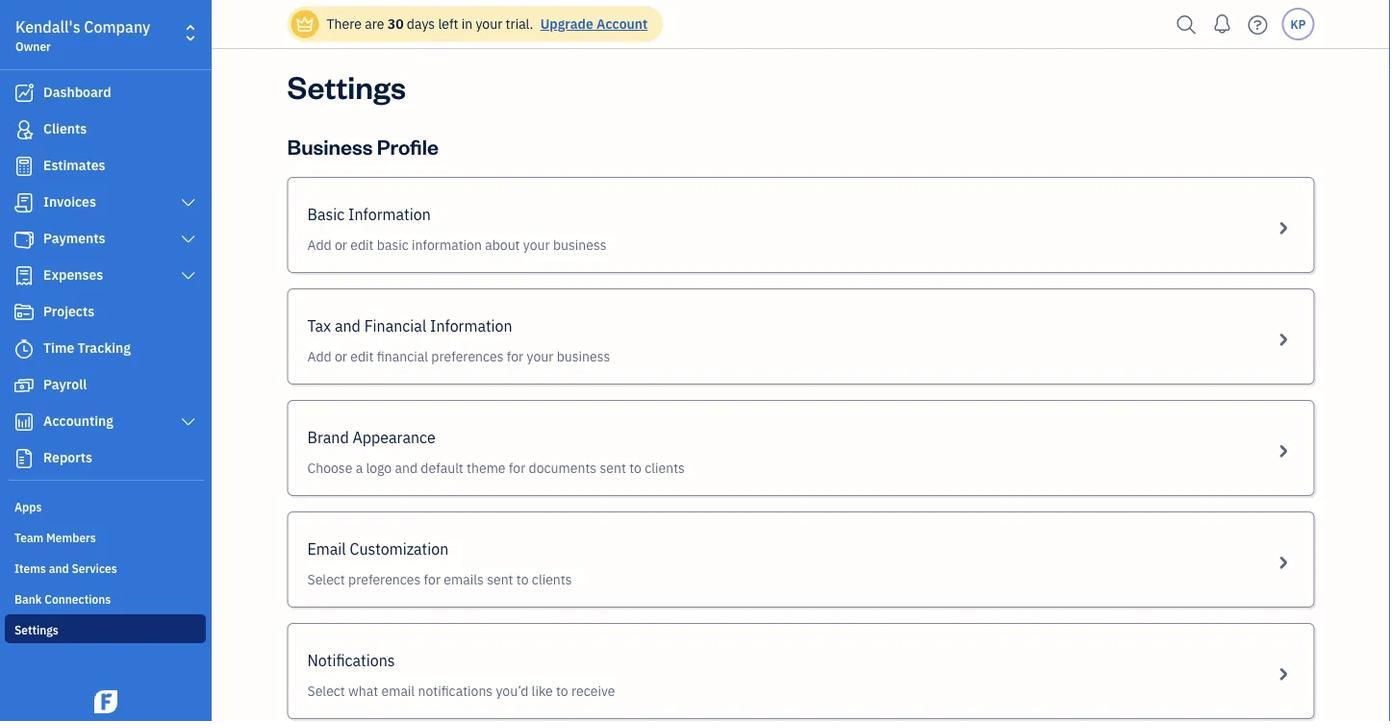 Task type: describe. For each thing, give the bounding box(es) containing it.
invoice image
[[13, 193, 36, 213]]

estimate image
[[13, 157, 36, 176]]

kendall's
[[15, 17, 80, 37]]

chart image
[[13, 413, 36, 432]]

tax
[[307, 316, 331, 336]]

basic
[[307, 204, 345, 225]]

1 vertical spatial clients
[[532, 571, 572, 589]]

connections
[[45, 592, 111, 607]]

tracking
[[77, 339, 131, 357]]

2 vertical spatial to
[[556, 683, 568, 700]]

select what email notifications you'd like to receive
[[307, 683, 615, 700]]

team members
[[14, 530, 96, 545]]

account
[[596, 15, 648, 33]]

select for notifications
[[307, 683, 345, 700]]

basic information
[[307, 204, 431, 225]]

0 vertical spatial your
[[476, 15, 502, 33]]

dashboard
[[43, 83, 111, 101]]

tax and financial information
[[307, 316, 512, 336]]

bank connections
[[14, 592, 111, 607]]

accounting
[[43, 412, 113, 430]]

email
[[307, 539, 346, 559]]

report image
[[13, 449, 36, 469]]

email
[[381, 683, 415, 700]]

upgrade account link
[[536, 15, 648, 33]]

1 vertical spatial preferences
[[348, 571, 421, 589]]

crown image
[[295, 14, 315, 34]]

default
[[421, 459, 463, 477]]

business
[[287, 132, 373, 160]]

main element
[[0, 0, 260, 722]]

1 vertical spatial sent
[[487, 571, 513, 589]]

select preferences for emails sent to clients
[[307, 571, 572, 589]]

about
[[485, 236, 520, 254]]

0 vertical spatial settings
[[287, 65, 406, 106]]

notifications image
[[1207, 5, 1238, 43]]

clients
[[43, 120, 87, 138]]

appearance
[[353, 428, 436, 448]]

add for tax
[[307, 348, 332, 366]]

choose a logo and default theme for documents sent to clients
[[307, 459, 685, 477]]

chevron large down image for expenses
[[180, 268, 197, 284]]

time tracking link
[[5, 332, 206, 367]]

business for basic information
[[553, 236, 607, 254]]

notifications
[[418, 683, 493, 700]]

left
[[438, 15, 458, 33]]

add or edit basic information about your business
[[307, 236, 607, 254]]

brand appearance
[[307, 428, 436, 448]]

go to help image
[[1242, 10, 1273, 39]]

and for financial
[[335, 316, 361, 336]]

chevron large down image for invoices
[[180, 195, 197, 211]]

customization
[[350, 539, 449, 559]]

or for and
[[335, 348, 347, 366]]

business profile
[[287, 132, 439, 160]]

timer image
[[13, 340, 36, 359]]

financial
[[377, 348, 428, 366]]

kp
[[1291, 16, 1306, 32]]

projects
[[43, 303, 95, 320]]

in
[[461, 15, 472, 33]]

your for tax and financial information
[[527, 348, 554, 366]]

1 horizontal spatial clients
[[645, 459, 685, 477]]

information
[[412, 236, 482, 254]]

notifications
[[307, 651, 395, 671]]

2 vertical spatial for
[[424, 571, 441, 589]]

client image
[[13, 120, 36, 139]]

are
[[365, 15, 384, 33]]

settings link
[[5, 615, 206, 644]]

services
[[72, 561, 117, 576]]

payments link
[[5, 222, 206, 257]]

trial.
[[506, 15, 533, 33]]

apps
[[14, 499, 42, 515]]

payroll
[[43, 376, 87, 393]]

1 vertical spatial information
[[430, 316, 512, 336]]

expense image
[[13, 266, 36, 286]]

select for email customization
[[307, 571, 345, 589]]

time tracking
[[43, 339, 131, 357]]

items
[[14, 561, 46, 576]]

clients link
[[5, 113, 206, 147]]

1 horizontal spatial sent
[[600, 459, 626, 477]]

receive
[[571, 683, 615, 700]]

brand
[[307, 428, 349, 448]]

add or edit financial preferences for your business
[[307, 348, 610, 366]]

1 horizontal spatial preferences
[[431, 348, 504, 366]]

bank connections link
[[5, 584, 206, 613]]



Task type: vqa. For each thing, say whether or not it's contained in the screenshot.


Task type: locate. For each thing, give the bounding box(es) containing it.
time
[[43, 339, 74, 357]]

choose
[[307, 459, 352, 477]]

or left financial
[[335, 348, 347, 366]]

search image
[[1171, 10, 1202, 39]]

1 chevron large down image from the top
[[180, 195, 197, 211]]

1 vertical spatial or
[[335, 348, 347, 366]]

and right tax
[[335, 316, 361, 336]]

basic
[[377, 236, 409, 254]]

1 horizontal spatial settings
[[287, 65, 406, 106]]

and for services
[[49, 561, 69, 576]]

upgrade
[[540, 15, 593, 33]]

2 or from the top
[[335, 348, 347, 366]]

freshbooks image
[[90, 691, 121, 714]]

and right logo
[[395, 459, 418, 477]]

days
[[407, 15, 435, 33]]

to right "emails"
[[516, 571, 529, 589]]

invoices
[[43, 193, 96, 211]]

edit for and
[[350, 348, 374, 366]]

members
[[46, 530, 96, 545]]

team
[[14, 530, 44, 545]]

business for tax and financial information
[[557, 348, 610, 366]]

settings down bank on the left of page
[[14, 622, 59, 638]]

estimates
[[43, 156, 105, 174]]

4 chevron large down image from the top
[[180, 415, 197, 430]]

1 vertical spatial select
[[307, 683, 345, 700]]

chevron large down image inside expenses link
[[180, 268, 197, 284]]

0 horizontal spatial preferences
[[348, 571, 421, 589]]

0 vertical spatial or
[[335, 236, 347, 254]]

for
[[507, 348, 524, 366], [509, 459, 526, 477], [424, 571, 441, 589]]

expenses
[[43, 266, 103, 284]]

add for basic
[[307, 236, 332, 254]]

items and services link
[[5, 553, 206, 582]]

sent right "emails"
[[487, 571, 513, 589]]

0 vertical spatial to
[[629, 459, 642, 477]]

information up the basic
[[348, 204, 431, 225]]

edit for information
[[350, 236, 374, 254]]

theme
[[467, 459, 506, 477]]

sent
[[600, 459, 626, 477], [487, 571, 513, 589]]

there
[[327, 15, 362, 33]]

0 vertical spatial preferences
[[431, 348, 504, 366]]

0 vertical spatial edit
[[350, 236, 374, 254]]

3 chevron large down image from the top
[[180, 268, 197, 284]]

2 chevron large down image from the top
[[180, 232, 197, 247]]

project image
[[13, 303, 36, 322]]

or
[[335, 236, 347, 254], [335, 348, 347, 366]]

0 vertical spatial and
[[335, 316, 361, 336]]

chevron large down image up reports link
[[180, 415, 197, 430]]

you'd
[[496, 683, 528, 700]]

team members link
[[5, 522, 206, 551]]

information
[[348, 204, 431, 225], [430, 316, 512, 336]]

money image
[[13, 376, 36, 395]]

apps link
[[5, 492, 206, 520]]

invoices link
[[5, 186, 206, 220]]

information up add or edit financial preferences for your business
[[430, 316, 512, 336]]

0 vertical spatial select
[[307, 571, 345, 589]]

dashboard link
[[5, 76, 206, 111]]

chevron large down image up projects link
[[180, 268, 197, 284]]

1 vertical spatial business
[[557, 348, 610, 366]]

add down tax
[[307, 348, 332, 366]]

0 horizontal spatial and
[[49, 561, 69, 576]]

chevron large down image inside accounting link
[[180, 415, 197, 430]]

payroll link
[[5, 368, 206, 403]]

owner
[[15, 38, 51, 54]]

30
[[387, 15, 404, 33]]

profile
[[377, 132, 439, 160]]

add down basic
[[307, 236, 332, 254]]

0 horizontal spatial to
[[516, 571, 529, 589]]

payment image
[[13, 230, 36, 249]]

reports link
[[5, 442, 206, 476]]

preferences down email customization
[[348, 571, 421, 589]]

0 vertical spatial information
[[348, 204, 431, 225]]

1 horizontal spatial to
[[556, 683, 568, 700]]

settings down there
[[287, 65, 406, 106]]

2 select from the top
[[307, 683, 345, 700]]

2 vertical spatial and
[[49, 561, 69, 576]]

expenses link
[[5, 259, 206, 293]]

1 vertical spatial add
[[307, 348, 332, 366]]

to right like
[[556, 683, 568, 700]]

financial
[[364, 316, 426, 336]]

a
[[356, 459, 363, 477]]

0 vertical spatial business
[[553, 236, 607, 254]]

chevron large down image
[[180, 195, 197, 211], [180, 232, 197, 247], [180, 268, 197, 284], [180, 415, 197, 430]]

documents
[[529, 459, 597, 477]]

1 vertical spatial for
[[509, 459, 526, 477]]

0 vertical spatial sent
[[600, 459, 626, 477]]

1 select from the top
[[307, 571, 345, 589]]

clients
[[645, 459, 685, 477], [532, 571, 572, 589]]

edit left the basic
[[350, 236, 374, 254]]

2 horizontal spatial to
[[629, 459, 642, 477]]

2 vertical spatial your
[[527, 348, 554, 366]]

settings
[[287, 65, 406, 106], [14, 622, 59, 638]]

0 horizontal spatial clients
[[532, 571, 572, 589]]

your
[[476, 15, 502, 33], [523, 236, 550, 254], [527, 348, 554, 366]]

chevron large down image for accounting
[[180, 415, 197, 430]]

estimates link
[[5, 149, 206, 184]]

kp button
[[1282, 8, 1315, 40]]

1 vertical spatial your
[[523, 236, 550, 254]]

dashboard image
[[13, 84, 36, 103]]

select left the what
[[307, 683, 345, 700]]

edit left financial
[[350, 348, 374, 366]]

chevron large down image down estimates link
[[180, 195, 197, 211]]

email customization
[[307, 539, 449, 559]]

like
[[532, 683, 553, 700]]

1 add from the top
[[307, 236, 332, 254]]

accounting link
[[5, 405, 206, 440]]

0 horizontal spatial sent
[[487, 571, 513, 589]]

0 vertical spatial for
[[507, 348, 524, 366]]

to right documents
[[629, 459, 642, 477]]

chevron large down image for payments
[[180, 232, 197, 247]]

0 vertical spatial clients
[[645, 459, 685, 477]]

1 or from the top
[[335, 236, 347, 254]]

to
[[629, 459, 642, 477], [516, 571, 529, 589], [556, 683, 568, 700]]

or down basic
[[335, 236, 347, 254]]

payments
[[43, 229, 105, 247]]

1 vertical spatial settings
[[14, 622, 59, 638]]

there are 30 days left in your trial. upgrade account
[[327, 15, 648, 33]]

2 edit from the top
[[350, 348, 374, 366]]

or for information
[[335, 236, 347, 254]]

2 horizontal spatial and
[[395, 459, 418, 477]]

select
[[307, 571, 345, 589], [307, 683, 345, 700]]

company
[[84, 17, 150, 37]]

select down email
[[307, 571, 345, 589]]

chevron large down image down invoices link
[[180, 232, 197, 247]]

1 vertical spatial to
[[516, 571, 529, 589]]

preferences right financial
[[431, 348, 504, 366]]

items and services
[[14, 561, 117, 576]]

kendall's company owner
[[15, 17, 150, 54]]

reports
[[43, 449, 92, 467]]

edit
[[350, 236, 374, 254], [350, 348, 374, 366]]

2 add from the top
[[307, 348, 332, 366]]

logo
[[366, 459, 392, 477]]

and right items at the left bottom of page
[[49, 561, 69, 576]]

0 horizontal spatial settings
[[14, 622, 59, 638]]

what
[[348, 683, 378, 700]]

and
[[335, 316, 361, 336], [395, 459, 418, 477], [49, 561, 69, 576]]

projects link
[[5, 295, 206, 330]]

sent right documents
[[600, 459, 626, 477]]

emails
[[444, 571, 484, 589]]

and inside main element
[[49, 561, 69, 576]]

settings inside main element
[[14, 622, 59, 638]]

your for basic information
[[523, 236, 550, 254]]

0 vertical spatial add
[[307, 236, 332, 254]]

1 edit from the top
[[350, 236, 374, 254]]

1 horizontal spatial and
[[335, 316, 361, 336]]

1 vertical spatial edit
[[350, 348, 374, 366]]

1 vertical spatial and
[[395, 459, 418, 477]]

bank
[[14, 592, 42, 607]]



